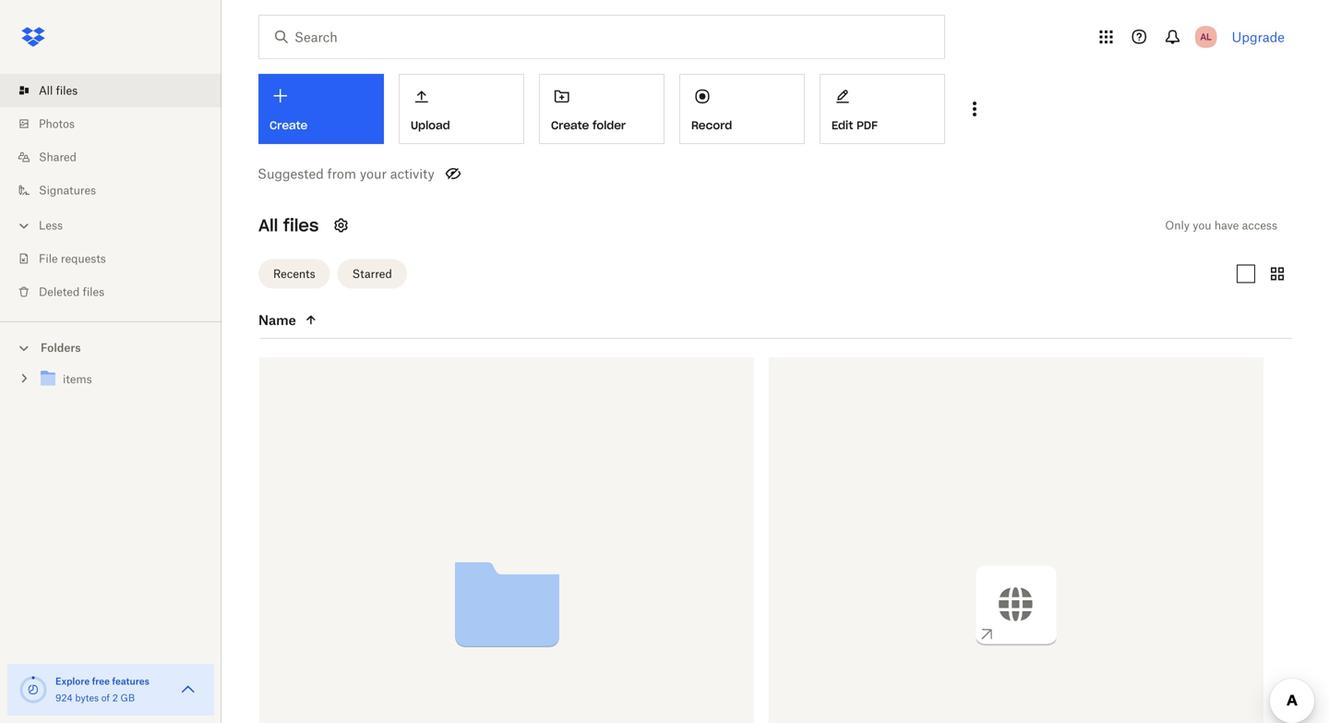 Task type: locate. For each thing, give the bounding box(es) containing it.
create folder button
[[539, 74, 665, 144]]

files right 'deleted'
[[83, 285, 104, 299]]

0 horizontal spatial all files
[[39, 84, 78, 97]]

files for the "all files" link on the top left of page
[[56, 84, 78, 97]]

all files up the recents
[[259, 215, 319, 236]]

create for create folder
[[551, 118, 589, 132]]

record
[[692, 118, 733, 132]]

deleted
[[39, 285, 80, 299]]

list
[[0, 63, 222, 321]]

all up photos
[[39, 84, 53, 97]]

0 vertical spatial all files
[[39, 84, 78, 97]]

less image
[[15, 217, 33, 235]]

1 horizontal spatial files
[[83, 285, 104, 299]]

0 horizontal spatial create
[[270, 118, 308, 133]]

explore
[[55, 676, 90, 687]]

record button
[[680, 74, 805, 144]]

create folder
[[551, 118, 626, 132]]

2 horizontal spatial files
[[283, 215, 319, 236]]

create
[[551, 118, 589, 132], [270, 118, 308, 133]]

free
[[92, 676, 110, 687]]

name button
[[259, 309, 414, 331]]

signatures link
[[15, 174, 222, 207]]

al
[[1201, 31, 1212, 42]]

all
[[39, 84, 53, 97], [259, 215, 278, 236]]

0 horizontal spatial files
[[56, 84, 78, 97]]

of
[[101, 692, 110, 704]]

files
[[56, 84, 78, 97], [283, 215, 319, 236], [83, 285, 104, 299]]

folders button
[[0, 333, 222, 361]]

access
[[1243, 218, 1278, 232]]

folder settings image
[[330, 214, 352, 236]]

deleted files link
[[15, 275, 222, 308]]

all files
[[39, 84, 78, 97], [259, 215, 319, 236]]

2 vertical spatial files
[[83, 285, 104, 299]]

create inside button
[[551, 118, 589, 132]]

from
[[328, 166, 357, 181]]

shared link
[[15, 140, 222, 174]]

create button
[[259, 74, 384, 144]]

your
[[360, 166, 387, 181]]

create up suggested
[[270, 118, 308, 133]]

activity
[[390, 166, 435, 181]]

bytes
[[75, 692, 99, 704]]

files inside list item
[[56, 84, 78, 97]]

photos
[[39, 117, 75, 131]]

quota usage element
[[18, 675, 48, 705]]

gb
[[121, 692, 135, 704]]

files up photos
[[56, 84, 78, 97]]

create left folder
[[551, 118, 589, 132]]

features
[[112, 676, 149, 687]]

starred button
[[338, 259, 407, 289]]

1 vertical spatial all files
[[259, 215, 319, 236]]

all files up photos
[[39, 84, 78, 97]]

0 vertical spatial files
[[56, 84, 78, 97]]

0 vertical spatial all
[[39, 84, 53, 97]]

name
[[259, 312, 296, 328]]

1 vertical spatial all
[[259, 215, 278, 236]]

all up the recents
[[259, 215, 278, 236]]

2
[[112, 692, 118, 704]]

all files inside the "all files" link
[[39, 84, 78, 97]]

1 horizontal spatial create
[[551, 118, 589, 132]]

create inside dropdown button
[[270, 118, 308, 133]]

0 horizontal spatial all
[[39, 84, 53, 97]]

create for create
[[270, 118, 308, 133]]

have
[[1215, 218, 1240, 232]]

files left folder settings image
[[283, 215, 319, 236]]



Task type: vqa. For each thing, say whether or not it's contained in the screenshot.
AL dropdown button
yes



Task type: describe. For each thing, give the bounding box(es) containing it.
1 horizontal spatial all files
[[259, 215, 319, 236]]

shared
[[39, 150, 77, 164]]

upgrade link
[[1233, 29, 1286, 45]]

suggested
[[258, 166, 324, 181]]

upgrade
[[1233, 29, 1286, 45]]

only
[[1166, 218, 1190, 232]]

file, money.web row
[[769, 357, 1264, 723]]

1 horizontal spatial all
[[259, 215, 278, 236]]

edit pdf button
[[820, 74, 946, 144]]

items link
[[37, 367, 207, 392]]

items
[[63, 372, 92, 386]]

only you have access
[[1166, 218, 1278, 232]]

folders
[[41, 341, 81, 355]]

folder, items row
[[260, 357, 755, 723]]

starred
[[352, 267, 392, 281]]

al button
[[1192, 22, 1222, 52]]

recents button
[[259, 259, 330, 289]]

edit pdf
[[832, 118, 878, 132]]

edit
[[832, 118, 854, 132]]

all files link
[[15, 74, 222, 107]]

file requests link
[[15, 242, 222, 275]]

signatures
[[39, 183, 96, 197]]

dropbox image
[[15, 18, 52, 55]]

list containing all files
[[0, 63, 222, 321]]

deleted files
[[39, 285, 104, 299]]

upload button
[[399, 74, 525, 144]]

1 vertical spatial files
[[283, 215, 319, 236]]

requests
[[61, 252, 106, 266]]

files for deleted files link
[[83, 285, 104, 299]]

less
[[39, 218, 63, 232]]

photos link
[[15, 107, 222, 140]]

file
[[39, 252, 58, 266]]

file requests
[[39, 252, 106, 266]]

you
[[1193, 218, 1212, 232]]

recents
[[273, 267, 315, 281]]

suggested from your activity
[[258, 166, 435, 181]]

pdf
[[857, 118, 878, 132]]

explore free features 924 bytes of 2 gb
[[55, 676, 149, 704]]

924
[[55, 692, 73, 704]]

all inside the "all files" link
[[39, 84, 53, 97]]

folder
[[593, 118, 626, 132]]

Search in folder "Dropbox" text field
[[295, 27, 907, 47]]

upload
[[411, 118, 450, 132]]

all files list item
[[0, 74, 222, 107]]



